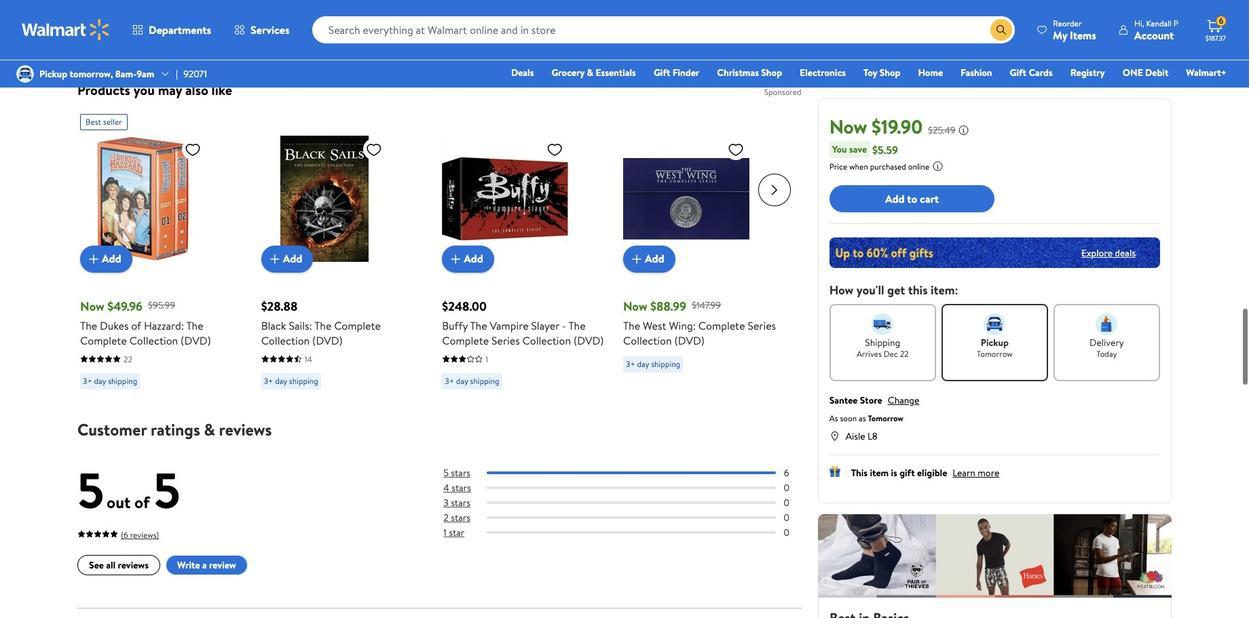 Task type: describe. For each thing, give the bounding box(es) containing it.
of inside 5 out of 5
[[135, 491, 150, 514]]

now for now $49.96 $95.99 the dukes of hazzard: the complete collection (dvd)
[[80, 298, 104, 315]]

earn
[[251, 31, 273, 46]]

series inside $248.00 buffy the vampire slayer - the complete series collection (dvd)
[[492, 333, 520, 348]]

star
[[449, 526, 465, 540]]

add to cart button
[[830, 185, 995, 213]]

shipping up customer at the left of page
[[108, 375, 137, 387]]

2 stars
[[444, 511, 471, 525]]

electronics link
[[794, 65, 852, 80]]

delivery today
[[1090, 336, 1125, 360]]

shipping down 14
[[289, 375, 318, 387]]

change
[[888, 394, 920, 408]]

add for black sails: the complete collection (dvd)
[[283, 251, 302, 266]]

wing:
[[669, 318, 696, 333]]

deals
[[1115, 246, 1136, 260]]

walmart+
[[1187, 66, 1227, 79]]

is
[[891, 467, 898, 480]]

day down west
[[637, 358, 650, 370]]

debit
[[1146, 66, 1169, 79]]

progress bar for 4 stars
[[487, 487, 776, 489]]

all
[[106, 559, 116, 573]]

save
[[850, 143, 867, 156]]

2 the from the left
[[186, 318, 203, 333]]

explore
[[1082, 246, 1113, 260]]

6 for 6
[[784, 466, 790, 480]]

next slide for products you may also like list image
[[758, 174, 791, 206]]

add to cart image for black sails: the complete collection (dvd)
[[267, 251, 283, 267]]

a
[[202, 559, 207, 573]]

when
[[850, 161, 869, 173]]

0 for 3 stars
[[784, 496, 790, 510]]

grocery & essentials link
[[546, 65, 642, 80]]

see all reviews
[[89, 559, 149, 573]]

services button
[[223, 14, 301, 46]]

review
[[209, 559, 236, 573]]

stars for 2 stars
[[451, 511, 471, 525]]

write a review link
[[166, 556, 248, 576]]

you
[[134, 80, 155, 99]]

3
[[444, 496, 449, 510]]

$248.00
[[442, 298, 487, 315]]

6 $187.37
[[1206, 15, 1227, 43]]

electronics
[[800, 66, 846, 79]]

22 inside "product" group
[[124, 354, 132, 365]]

add button for black sails: the complete collection (dvd)
[[261, 246, 313, 273]]

santee
[[830, 394, 858, 408]]

add to favorites list, the west wing: complete series collection (dvd) image
[[728, 141, 744, 158]]

items
[[1070, 28, 1097, 42]]

sponsored
[[765, 86, 802, 97]]

complete inside now $49.96 $95.99 the dukes of hazzard: the complete collection (dvd)
[[80, 333, 127, 348]]

also
[[185, 80, 208, 99]]

1 for 1 star
[[444, 526, 447, 540]]

kendall
[[1147, 17, 1172, 29]]

santee store change as soon as tomorrow
[[830, 394, 920, 424]]

search icon image
[[996, 24, 1007, 35]]

add to cart image for the dukes of hazzard: the complete collection (dvd) image
[[86, 251, 102, 267]]

soon
[[840, 413, 857, 424]]

complete inside $28.88 black sails: the complete collection (dvd)
[[334, 318, 381, 333]]

the west wing: complete series collection (dvd) image
[[623, 135, 750, 262]]

capitalone image
[[186, 22, 241, 57]]

eligible
[[918, 467, 948, 480]]

4 the from the left
[[470, 318, 487, 333]]

progress bar for 5 stars
[[487, 472, 776, 474]]

progress bar for 2 stars
[[487, 517, 776, 519]]

(dvd) inside now $49.96 $95.99 the dukes of hazzard: the complete collection (dvd)
[[181, 333, 211, 348]]

collection inside $248.00 buffy the vampire slayer - the complete series collection (dvd)
[[523, 333, 571, 348]]

series inside now $88.99 $147.99 the west wing: complete series collection (dvd)
[[748, 318, 776, 333]]

0 for 4 stars
[[784, 481, 790, 495]]

1 horizontal spatial more
[[978, 467, 1000, 480]]

l8
[[868, 430, 878, 444]]

(6 reviews) link
[[77, 527, 159, 542]]

pickup tomorrow, 8am-9am
[[39, 67, 154, 81]]

(dvd) inside $28.88 black sails: the complete collection (dvd)
[[312, 333, 343, 348]]

learn more
[[647, 32, 694, 46]]

1 the from the left
[[80, 318, 97, 333]]

approved
[[503, 31, 547, 46]]

p
[[1174, 17, 1179, 29]]

add up $49.96
[[102, 251, 121, 266]]

5 for 5 stars
[[444, 466, 449, 480]]

gift cards
[[1010, 66, 1053, 79]]

customer ratings & reviews
[[77, 418, 272, 441]]

3+ day shipping down 14
[[264, 375, 318, 387]]

1 horizontal spatial see
[[423, 31, 440, 46]]

item
[[870, 467, 889, 480]]

sails:
[[289, 318, 312, 333]]

on
[[340, 31, 352, 46]]

hazzard:
[[144, 318, 184, 333]]

add to favorites list, black sails: the complete collection (dvd) image
[[366, 141, 382, 158]]

you
[[832, 143, 847, 156]]

departments button
[[121, 14, 223, 46]]

pickup for pickup tomorrow
[[981, 336, 1009, 350]]

reorder my items
[[1053, 17, 1097, 42]]

1 horizontal spatial &
[[587, 66, 594, 79]]

6 for 6 $187.37
[[1220, 15, 1224, 27]]

5 the from the left
[[569, 318, 586, 333]]

gift finder link
[[648, 65, 706, 80]]

shop for christmas shop
[[762, 66, 782, 79]]

Walmart Site-Wide search field
[[312, 16, 1015, 43]]

walmart+ link
[[1181, 65, 1233, 80]]

home link
[[912, 65, 950, 80]]

add inside button
[[886, 191, 905, 206]]

the dukes of hazzard: the complete collection (dvd) image
[[80, 135, 206, 262]]

up to sixty percent off deals. shop now. image
[[830, 238, 1161, 268]]

gift for gift finder
[[654, 66, 671, 79]]

arrives
[[857, 348, 882, 360]]

day up customer at the left of page
[[94, 375, 106, 387]]

$95.99
[[148, 299, 175, 313]]

gift cards link
[[1004, 65, 1059, 80]]

reviews)
[[130, 529, 159, 541]]

gifting made easy image
[[830, 467, 841, 477]]

christmas shop
[[717, 66, 782, 79]]

4 stars
[[444, 481, 471, 495]]

home
[[919, 66, 943, 79]]

hi, kendall p account
[[1135, 17, 1179, 42]]

product group containing now $49.96
[[80, 108, 242, 395]]

1 horizontal spatial 5
[[154, 456, 180, 524]]

of inside now $49.96 $95.99 the dukes of hazzard: the complete collection (dvd)
[[131, 318, 141, 333]]

progress bar for 1 star
[[487, 532, 776, 534]]

add button for buffy the vampire slayer - the complete series collection (dvd)
[[442, 246, 494, 273]]

as
[[859, 413, 866, 424]]

3+ day shipping up customer at the left of page
[[83, 375, 137, 387]]

how
[[830, 282, 854, 299]]

this
[[851, 467, 868, 480]]

see all reviews link
[[77, 556, 160, 576]]

the inside now $88.99 $147.99 the west wing: complete series collection (dvd)
[[623, 318, 641, 333]]

write
[[177, 559, 200, 573]]

my
[[1053, 28, 1068, 42]]

intent image for delivery image
[[1096, 314, 1118, 336]]

one debit link
[[1117, 65, 1175, 80]]

learn more button
[[953, 467, 1000, 480]]

collection inside now $88.99 $147.99 the west wing: complete series collection (dvd)
[[623, 333, 672, 348]]

walmart image
[[22, 19, 110, 41]]

registry link
[[1065, 65, 1112, 80]]

capital one  earn 5% cash back on walmart.com. see if you're pre-approved with no credit risk. learn more element
[[647, 32, 694, 46]]

3+ day shipping down west
[[626, 358, 681, 370]]

collection inside now $49.96 $95.99 the dukes of hazzard: the complete collection (dvd)
[[129, 333, 178, 348]]

92071
[[183, 67, 207, 81]]

intent image for shipping image
[[872, 314, 894, 336]]

intent image for pickup image
[[984, 314, 1006, 336]]



Task type: vqa. For each thing, say whether or not it's contained in the screenshot.


Task type: locate. For each thing, give the bounding box(es) containing it.
shop inside "link"
[[880, 66, 901, 79]]

progress bar
[[487, 472, 776, 474], [487, 487, 776, 489], [487, 502, 776, 504], [487, 517, 776, 519], [487, 532, 776, 534]]

stars for 4 stars
[[452, 481, 471, 495]]

day down black
[[275, 375, 287, 387]]

write a review
[[177, 559, 236, 573]]

now up you
[[830, 113, 868, 140]]

1 vertical spatial tomorrow
[[868, 413, 904, 424]]

more
[[672, 32, 694, 46], [978, 467, 1000, 480]]

0 horizontal spatial add to cart image
[[86, 251, 102, 267]]

now inside now $49.96 $95.99 the dukes of hazzard: the complete collection (dvd)
[[80, 298, 104, 315]]

1 horizontal spatial add to cart image
[[448, 251, 464, 267]]

$248.00 buffy the vampire slayer - the complete series collection (dvd)
[[442, 298, 604, 348]]

shop up sponsored
[[762, 66, 782, 79]]

22 inside shipping arrives dec 22
[[900, 348, 909, 360]]

stars up 4 stars
[[451, 466, 471, 480]]

2 add button from the left
[[261, 246, 313, 273]]

complete inside now $88.99 $147.99 the west wing: complete series collection (dvd)
[[699, 318, 745, 333]]

toy
[[864, 66, 878, 79]]

learn
[[647, 32, 670, 46], [953, 467, 976, 480]]

best seller
[[86, 116, 122, 127]]

1 for 1
[[486, 354, 488, 365]]

3 stars
[[444, 496, 471, 510]]

9am
[[137, 67, 154, 81]]

1 vertical spatial pickup
[[981, 336, 1009, 350]]

gift left finder at the right of the page
[[654, 66, 671, 79]]

 image
[[16, 65, 34, 83]]

gift for gift cards
[[1010, 66, 1027, 79]]

2 collection from the left
[[261, 333, 310, 348]]

out
[[107, 491, 131, 514]]

2 shop from the left
[[880, 66, 901, 79]]

add button up $248.00 on the left of the page
[[442, 246, 494, 273]]

add to cart image
[[267, 251, 283, 267], [629, 251, 645, 267]]

1 vertical spatial &
[[204, 418, 215, 441]]

products you may also like
[[77, 80, 232, 99]]

of
[[131, 318, 141, 333], [135, 491, 150, 514]]

1 add button from the left
[[80, 246, 132, 273]]

complete inside $248.00 buffy the vampire slayer - the complete series collection (dvd)
[[442, 333, 489, 348]]

tomorrow
[[977, 348, 1013, 360], [868, 413, 904, 424]]

1 product group from the left
[[80, 108, 242, 395]]

now for now $88.99 $147.99 the west wing: complete series collection (dvd)
[[623, 298, 648, 315]]

cash
[[292, 31, 313, 46]]

1 vertical spatial reviews
[[118, 559, 149, 573]]

pickup inside pickup tomorrow
[[981, 336, 1009, 350]]

product group containing now $88.99
[[623, 108, 786, 395]]

get
[[888, 282, 906, 299]]

add
[[886, 191, 905, 206], [102, 251, 121, 266], [283, 251, 302, 266], [464, 251, 484, 266], [645, 251, 665, 266]]

add to favorites list, the dukes of hazzard: the complete collection (dvd) image
[[185, 141, 201, 158]]

collection
[[129, 333, 178, 348], [261, 333, 310, 348], [523, 333, 571, 348], [623, 333, 672, 348]]

1 horizontal spatial gift
[[1010, 66, 1027, 79]]

add to cart
[[886, 191, 939, 206]]

pre-
[[484, 31, 503, 46]]

0 horizontal spatial see
[[89, 559, 104, 573]]

back
[[315, 31, 338, 46]]

more up finder at the right of the page
[[672, 32, 694, 46]]

shop right toy
[[880, 66, 901, 79]]

pickup down intent image for pickup
[[981, 336, 1009, 350]]

0 horizontal spatial 5
[[77, 456, 104, 524]]

now inside now $88.99 $147.99 the west wing: complete series collection (dvd)
[[623, 298, 648, 315]]

pickup left the tomorrow,
[[39, 67, 67, 81]]

dec
[[884, 348, 898, 360]]

1 horizontal spatial now
[[623, 298, 648, 315]]

6 inside 6 $187.37
[[1220, 15, 1224, 27]]

0 horizontal spatial 6
[[784, 466, 790, 480]]

the right hazzard:
[[186, 318, 203, 333]]

0 vertical spatial learn
[[647, 32, 670, 46]]

5 right out
[[154, 456, 180, 524]]

stars right 4
[[452, 481, 471, 495]]

add button up $49.96
[[80, 246, 132, 273]]

0 horizontal spatial now
[[80, 298, 104, 315]]

2 progress bar from the top
[[487, 487, 776, 489]]

5 for 5 out of 5
[[77, 456, 104, 524]]

best
[[86, 116, 101, 127]]

of right dukes on the left bottom
[[131, 318, 141, 333]]

22 right dec
[[900, 348, 909, 360]]

you're
[[452, 31, 481, 46]]

2 add to cart image from the left
[[629, 251, 645, 267]]

2 gift from the left
[[1010, 66, 1027, 79]]

stars
[[451, 466, 471, 480], [452, 481, 471, 495], [451, 496, 471, 510], [451, 511, 471, 525]]

| 92071
[[176, 67, 207, 81]]

1 horizontal spatial learn
[[953, 467, 976, 480]]

1
[[486, 354, 488, 365], [444, 526, 447, 540]]

0
[[784, 481, 790, 495], [784, 496, 790, 510], [784, 511, 790, 525], [784, 526, 790, 540]]

1 inside "product" group
[[486, 354, 488, 365]]

complete down $49.96
[[80, 333, 127, 348]]

1 horizontal spatial 1
[[486, 354, 488, 365]]

4 (dvd) from the left
[[675, 333, 705, 348]]

3 (dvd) from the left
[[574, 333, 604, 348]]

3 0 from the top
[[784, 511, 790, 525]]

1 add to cart image from the left
[[86, 251, 102, 267]]

with
[[550, 31, 570, 46]]

1 horizontal spatial pickup
[[981, 336, 1009, 350]]

1 vertical spatial of
[[135, 491, 150, 514]]

add for buffy the vampire slayer - the complete series collection (dvd)
[[464, 251, 484, 266]]

of right out
[[135, 491, 150, 514]]

cards
[[1029, 66, 1053, 79]]

now $49.96 $95.99 the dukes of hazzard: the complete collection (dvd)
[[80, 298, 211, 348]]

gift left cards
[[1010, 66, 1027, 79]]

pickup for pickup tomorrow, 8am-9am
[[39, 67, 67, 81]]

learn right risk.
[[647, 32, 670, 46]]

0 horizontal spatial gift
[[654, 66, 671, 79]]

4 0 from the top
[[784, 526, 790, 540]]

shipping arrives dec 22
[[857, 336, 909, 360]]

hi,
[[1135, 17, 1145, 29]]

add to cart image for the west wing: complete series collection (dvd)
[[629, 251, 645, 267]]

0 horizontal spatial shop
[[762, 66, 782, 79]]

add button for the west wing: complete series collection (dvd)
[[623, 246, 675, 273]]

shop for toy shop
[[880, 66, 901, 79]]

0 vertical spatial 1
[[486, 354, 488, 365]]

3 product group from the left
[[442, 108, 604, 395]]

1 horizontal spatial series
[[748, 318, 776, 333]]

tomorrow inside santee store change as soon as tomorrow
[[868, 413, 904, 424]]

progress bar for 3 stars
[[487, 502, 776, 504]]

cart
[[920, 191, 939, 206]]

1 collection from the left
[[129, 333, 178, 348]]

product group
[[80, 108, 242, 395], [261, 108, 423, 395], [442, 108, 604, 395], [623, 108, 786, 395]]

purchased
[[871, 161, 907, 173]]

1 vertical spatial 1
[[444, 526, 447, 540]]

tomorrow down intent image for pickup
[[977, 348, 1013, 360]]

6 the from the left
[[623, 318, 641, 333]]

registry
[[1071, 66, 1106, 79]]

now for now $19.90
[[830, 113, 868, 140]]

vampire
[[490, 318, 529, 333]]

gift
[[900, 467, 915, 480]]

4 product group from the left
[[623, 108, 786, 395]]

& right ratings
[[204, 418, 215, 441]]

0 vertical spatial more
[[672, 32, 694, 46]]

explore deals
[[1082, 246, 1136, 260]]

services
[[251, 22, 290, 37]]

day down 'buffy'
[[456, 375, 468, 387]]

1 vertical spatial more
[[978, 467, 1000, 480]]

1 horizontal spatial 6
[[1220, 15, 1224, 27]]

complete down $147.99
[[699, 318, 745, 333]]

tomorrow,
[[70, 67, 113, 81]]

0 horizontal spatial tomorrow
[[868, 413, 904, 424]]

8am-
[[115, 67, 137, 81]]

complete right sails:
[[334, 318, 381, 333]]

4 add button from the left
[[623, 246, 675, 273]]

the left west
[[623, 318, 641, 333]]

tomorrow up l8
[[868, 413, 904, 424]]

4 progress bar from the top
[[487, 517, 776, 519]]

price when purchased online
[[830, 161, 930, 173]]

1 (dvd) from the left
[[181, 333, 211, 348]]

1 vertical spatial learn
[[953, 467, 976, 480]]

shipping down vampire at left bottom
[[470, 375, 500, 387]]

the right sails:
[[315, 318, 332, 333]]

4 collection from the left
[[623, 333, 672, 348]]

0 horizontal spatial 1
[[444, 526, 447, 540]]

toy shop link
[[858, 65, 907, 80]]

reorder
[[1053, 17, 1082, 29]]

1 down $248.00 buffy the vampire slayer - the complete series collection (dvd)
[[486, 354, 488, 365]]

add to cart image for buffy the vampire slayer - the complete series collection (dvd) image
[[448, 251, 464, 267]]

0 horizontal spatial series
[[492, 333, 520, 348]]

add left to
[[886, 191, 905, 206]]

0 vertical spatial tomorrow
[[977, 348, 1013, 360]]

walmart.com.
[[355, 31, 420, 46]]

stars for 5 stars
[[451, 466, 471, 480]]

add for the west wing: complete series collection (dvd)
[[645, 251, 665, 266]]

0 horizontal spatial &
[[204, 418, 215, 441]]

1 vertical spatial see
[[89, 559, 104, 573]]

no
[[573, 31, 585, 46]]

1 shop from the left
[[762, 66, 782, 79]]

1 gift from the left
[[654, 66, 671, 79]]

the inside $28.88 black sails: the complete collection (dvd)
[[315, 318, 332, 333]]

(6 reviews)
[[121, 529, 159, 541]]

now up west
[[623, 298, 648, 315]]

0 horizontal spatial pickup
[[39, 67, 67, 81]]

Search search field
[[312, 16, 1015, 43]]

3 progress bar from the top
[[487, 502, 776, 504]]

0 horizontal spatial add to cart image
[[267, 251, 283, 267]]

5 up 4
[[444, 466, 449, 480]]

3 add button from the left
[[442, 246, 494, 273]]

add button up $28.88
[[261, 246, 313, 273]]

1 star
[[444, 526, 465, 540]]

1 left star
[[444, 526, 447, 540]]

0 vertical spatial 6
[[1220, 15, 1224, 27]]

0 vertical spatial of
[[131, 318, 141, 333]]

$19.90
[[872, 113, 923, 140]]

1 add to cart image from the left
[[267, 251, 283, 267]]

see left all
[[89, 559, 104, 573]]

account
[[1135, 28, 1174, 42]]

add up $28.88
[[283, 251, 302, 266]]

the right 'buffy'
[[470, 318, 487, 333]]

products
[[77, 80, 130, 99]]

$49.96
[[107, 298, 143, 315]]

2 0 from the top
[[784, 496, 790, 510]]

0 horizontal spatial 22
[[124, 354, 132, 365]]

0 horizontal spatial reviews
[[118, 559, 149, 573]]

5 progress bar from the top
[[487, 532, 776, 534]]

1 0 from the top
[[784, 481, 790, 495]]

2 horizontal spatial now
[[830, 113, 868, 140]]

collection inside $28.88 black sails: the complete collection (dvd)
[[261, 333, 310, 348]]

0 horizontal spatial learn
[[647, 32, 670, 46]]

legal information image
[[933, 161, 944, 172]]

-
[[562, 318, 566, 333]]

black sails: the complete collection (dvd) image
[[261, 135, 388, 262]]

22
[[900, 348, 909, 360], [124, 354, 132, 365]]

1 horizontal spatial shop
[[880, 66, 901, 79]]

grocery & essentials
[[552, 66, 636, 79]]

this
[[909, 282, 928, 299]]

3 the from the left
[[315, 318, 332, 333]]

aisle
[[846, 430, 866, 444]]

fashion
[[961, 66, 993, 79]]

0 vertical spatial pickup
[[39, 67, 67, 81]]

$5.59
[[873, 142, 898, 157]]

1 progress bar from the top
[[487, 472, 776, 474]]

black
[[261, 318, 286, 333]]

item:
[[931, 282, 959, 299]]

buffy the vampire slayer - the complete series collection (dvd) image
[[442, 135, 569, 262]]

add to cart image
[[86, 251, 102, 267], [448, 251, 464, 267]]

& right grocery
[[587, 66, 594, 79]]

shipping down west
[[651, 358, 681, 370]]

explore deals link
[[1076, 241, 1142, 265]]

you save $5.59
[[832, 142, 898, 157]]

|
[[176, 67, 178, 81]]

online
[[909, 161, 930, 173]]

(dvd) inside now $88.99 $147.99 the west wing: complete series collection (dvd)
[[675, 333, 705, 348]]

(dvd) inside $248.00 buffy the vampire slayer - the complete series collection (dvd)
[[574, 333, 604, 348]]

stars right 3
[[451, 496, 471, 510]]

slayer
[[531, 318, 560, 333]]

the right "-"
[[569, 318, 586, 333]]

0 vertical spatial see
[[423, 31, 440, 46]]

0 vertical spatial reviews
[[219, 418, 272, 441]]

may
[[158, 80, 182, 99]]

2
[[444, 511, 449, 525]]

add to favorites list, buffy the vampire slayer - the complete series collection (dvd) image
[[547, 141, 563, 158]]

gift finder
[[654, 66, 700, 79]]

if
[[443, 31, 449, 46]]

6
[[1220, 15, 1224, 27], [784, 466, 790, 480]]

2 add to cart image from the left
[[448, 251, 464, 267]]

product group containing $28.88
[[261, 108, 423, 395]]

0 vertical spatial &
[[587, 66, 594, 79]]

as
[[830, 413, 838, 424]]

see left if
[[423, 31, 440, 46]]

risk.
[[618, 31, 636, 46]]

5 left out
[[77, 456, 104, 524]]

22 down dukes on the left bottom
[[124, 354, 132, 365]]

$147.99
[[692, 299, 721, 313]]

stars right 2 on the left bottom of the page
[[451, 511, 471, 525]]

6 left gifting made easy image
[[784, 466, 790, 480]]

add up $248.00 on the left of the page
[[464, 251, 484, 266]]

now up dukes on the left bottom
[[80, 298, 104, 315]]

1 horizontal spatial reviews
[[219, 418, 272, 441]]

1 horizontal spatial tomorrow
[[977, 348, 1013, 360]]

stars for 3 stars
[[451, 496, 471, 510]]

3 collection from the left
[[523, 333, 571, 348]]

0 horizontal spatial more
[[672, 32, 694, 46]]

learn right eligible
[[953, 467, 976, 480]]

add button up $88.99
[[623, 246, 675, 273]]

more right eligible
[[978, 467, 1000, 480]]

2 product group from the left
[[261, 108, 423, 395]]

product group containing $248.00
[[442, 108, 604, 395]]

credit
[[587, 31, 615, 46]]

learn more about strikethrough prices image
[[959, 125, 970, 136]]

1 horizontal spatial add to cart image
[[629, 251, 645, 267]]

6 up '$187.37'
[[1220, 15, 1224, 27]]

0 for 2 stars
[[784, 511, 790, 525]]

the left dukes on the left bottom
[[80, 318, 97, 333]]

add up $88.99
[[645, 251, 665, 266]]

1 horizontal spatial 22
[[900, 348, 909, 360]]

complete down $248.00 on the left of the page
[[442, 333, 489, 348]]

3+ day shipping
[[626, 358, 681, 370], [83, 375, 137, 387], [264, 375, 318, 387], [445, 375, 500, 387]]

2 horizontal spatial 5
[[444, 466, 449, 480]]

3+ day shipping down 'buffy'
[[445, 375, 500, 387]]

5 out of 5
[[77, 456, 180, 524]]

5%
[[276, 31, 289, 46]]

2 (dvd) from the left
[[312, 333, 343, 348]]

1 vertical spatial 6
[[784, 466, 790, 480]]

4
[[444, 481, 450, 495]]

0 for 1 star
[[784, 526, 790, 540]]



